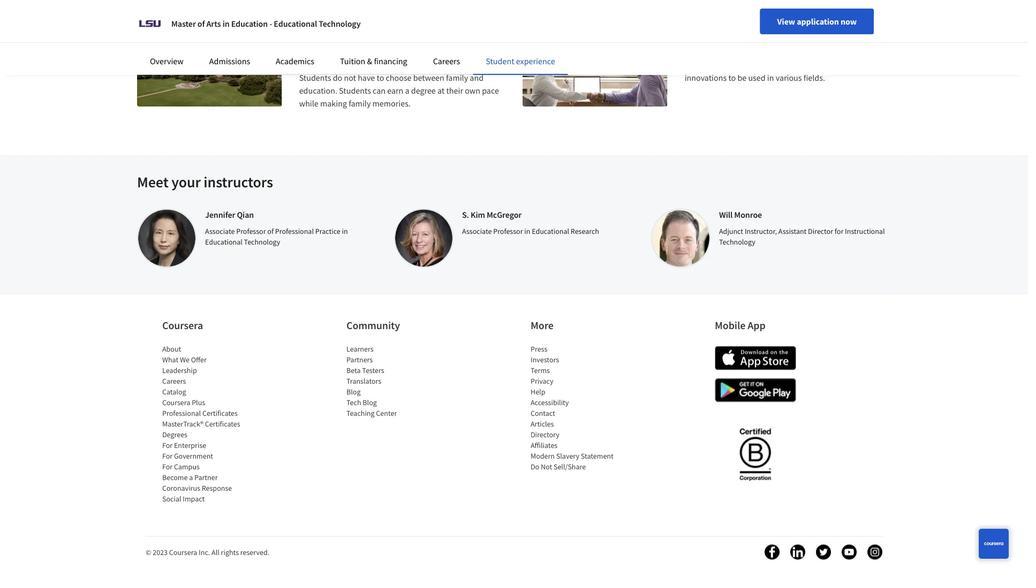 Task type: vqa. For each thing, say whether or not it's contained in the screenshot.
demand corresponding to jobs
no



Task type: locate. For each thing, give the bounding box(es) containing it.
study
[[299, 45, 321, 56]]

0 vertical spatial students
[[685, 60, 717, 71]]

1 horizontal spatial list
[[347, 344, 438, 419]]

instructor,
[[745, 227, 777, 236]]

professor down the "qian"
[[236, 227, 266, 236]]

educational left research on the top right of the page
[[532, 227, 569, 236]]

own left schedule
[[353, 45, 369, 56]]

coursera up about
[[162, 319, 203, 332]]

1 horizontal spatial blog
[[363, 398, 377, 408]]

technology
[[319, 18, 361, 29], [244, 237, 280, 247], [719, 237, 756, 247]]

associate inside associate professor of professional practice in educational technology
[[205, 227, 235, 236]]

0 horizontal spatial students
[[299, 73, 331, 84]]

professional up mastertrack®
[[162, 409, 201, 418]]

do not sell/share link
[[531, 462, 586, 472]]

accessibility link
[[531, 398, 569, 408]]

learners link
[[347, 344, 374, 354]]

impact
[[183, 494, 205, 504]]

educational inside associate professor of professional practice in educational technology
[[205, 237, 242, 247]]

coronavirus response link
[[162, 484, 232, 493]]

careers link
[[433, 56, 460, 66], [162, 377, 186, 386]]

about
[[162, 344, 181, 354]]

associate
[[205, 227, 235, 236], [462, 227, 492, 236]]

research
[[571, 227, 599, 236]]

technology up on
[[319, 18, 361, 29]]

technology inside associate professor of professional practice in educational technology
[[244, 237, 280, 247]]

contact
[[531, 409, 555, 418]]

more
[[531, 319, 554, 332]]

professor inside associate professor of professional practice in educational technology
[[236, 227, 266, 236]]

0 horizontal spatial educational
[[205, 237, 242, 247]]

associate professor in educational research
[[462, 227, 599, 236]]

1 vertical spatial professional
[[162, 409, 201, 418]]

view application now button
[[760, 9, 874, 34]]

students up education.
[[299, 73, 331, 84]]

educational
[[274, 18, 317, 29], [532, 227, 569, 236], [205, 237, 242, 247]]

1 vertical spatial coursera
[[162, 398, 190, 408]]

professor
[[236, 227, 266, 236], [493, 227, 523, 236]]

a inside "about what we offer leadership careers catalog coursera plus professional certificates mastertrack® certificates degrees for enterprise for government for campus become a partner coronavirus response social impact"
[[189, 473, 193, 483]]

careers inside "about what we offer leadership careers catalog coursera plus professional certificates mastertrack® certificates degrees for enterprise for government for campus become a partner coronavirus response social impact"
[[162, 377, 186, 386]]

list containing about
[[162, 344, 253, 505]]

earn
[[387, 86, 403, 96]]

do
[[333, 73, 342, 84]]

0 vertical spatial of
[[198, 18, 205, 29]]

instructional
[[845, 227, 885, 236]]

0 horizontal spatial to
[[377, 73, 384, 84]]

own
[[353, 45, 369, 56], [465, 86, 480, 96]]

degree
[[411, 86, 436, 96]]

1 horizontal spatial to
[[729, 73, 736, 84]]

0 vertical spatial family
[[446, 73, 468, 84]]

1 horizontal spatial your
[[334, 45, 351, 56]]

2 horizontal spatial students
[[685, 60, 717, 71]]

0 vertical spatial your
[[334, 45, 351, 56]]

schedule
[[370, 45, 404, 56]]

students up innovations
[[685, 60, 717, 71]]

0 horizontal spatial professor
[[236, 227, 266, 236]]

1 professor from the left
[[236, 227, 266, 236]]

1 horizontal spatial professor
[[493, 227, 523, 236]]

for
[[162, 441, 173, 450], [162, 452, 173, 461], [162, 462, 173, 472]]

memories.
[[373, 99, 411, 109]]

affiliates
[[531, 441, 558, 450]]

community
[[347, 319, 400, 332]]

1 horizontal spatial careers
[[433, 56, 460, 66]]

mastertrack® certificates link
[[162, 419, 240, 429]]

list for coursera
[[162, 344, 253, 505]]

0 horizontal spatial family
[[349, 99, 371, 109]]

reserved.
[[240, 548, 269, 558]]

list
[[162, 344, 253, 505], [347, 344, 438, 419], [531, 344, 622, 472]]

educational down jennifer
[[205, 237, 242, 247]]

enabled
[[792, 60, 821, 71]]

technology down the "qian"
[[244, 237, 280, 247]]

1 horizontal spatial technology
[[319, 18, 361, 29]]

director
[[808, 227, 833, 236]]

choose
[[386, 73, 412, 84]]

coursera left inc. at the left bottom
[[169, 548, 197, 558]]

become
[[162, 473, 188, 483]]

&
[[367, 56, 372, 66]]

leadership
[[162, 366, 197, 375]]

3 for from the top
[[162, 462, 173, 472]]

mobile app
[[715, 319, 766, 332]]

0 horizontal spatial technology
[[244, 237, 280, 247]]

now
[[841, 16, 857, 27]]

3 list from the left
[[531, 344, 622, 472]]

1 horizontal spatial professional
[[275, 227, 314, 236]]

directory link
[[531, 430, 560, 440]]

view application now
[[777, 16, 857, 27]]

download on the app store image
[[715, 347, 796, 371]]

tuition
[[340, 56, 365, 66]]

degrees
[[162, 430, 187, 440]]

1 associate from the left
[[205, 227, 235, 236]]

1 horizontal spatial students
[[339, 86, 371, 96]]

meet your instructors
[[137, 173, 273, 191]]

students down not
[[339, 86, 371, 96]]

student
[[486, 56, 514, 66]]

1 vertical spatial family
[[349, 99, 371, 109]]

0 horizontal spatial list
[[162, 344, 253, 505]]

careers
[[433, 56, 460, 66], [162, 377, 186, 386]]

to left be
[[729, 73, 736, 84]]

to inside students develop technology-enabled academic innovations to be used in various fields.
[[729, 73, 736, 84]]

articles link
[[531, 419, 554, 429]]

mastertrack®
[[162, 419, 203, 429]]

for down degrees link
[[162, 441, 173, 450]]

associate down jennifer
[[205, 227, 235, 236]]

in inside associate professor of professional practice in educational technology
[[342, 227, 348, 236]]

a right earn on the top left of page
[[405, 86, 409, 96]]

a inside study on your own schedule with asynchronous coursework students do not have to choose between family and education. students can earn a degree at their own pace while making family memories.
[[405, 86, 409, 96]]

s. kim mcgregor
[[462, 210, 522, 221]]

coursera down catalog
[[162, 398, 190, 408]]

1 list from the left
[[162, 344, 253, 505]]

2 list from the left
[[347, 344, 438, 419]]

students
[[685, 60, 717, 71], [299, 73, 331, 84], [339, 86, 371, 96]]

coursera
[[162, 319, 203, 332], [162, 398, 190, 408], [169, 548, 197, 558]]

tuition & financing link
[[340, 56, 407, 66]]

practice
[[315, 227, 340, 236]]

1 vertical spatial careers
[[162, 377, 186, 386]]

careers link up between
[[433, 56, 460, 66]]

education
[[231, 18, 268, 29]]

0 horizontal spatial own
[[353, 45, 369, 56]]

coursera inside "about what we offer leadership careers catalog coursera plus professional certificates mastertrack® certificates degrees for enterprise for government for campus become a partner coronavirus response social impact"
[[162, 398, 190, 408]]

0 horizontal spatial associate
[[205, 227, 235, 236]]

1 vertical spatial your
[[171, 173, 201, 191]]

admissions link
[[209, 56, 250, 66]]

study on your own schedule with asynchronous coursework students do not have to choose between family and education. students can earn a degree at their own pace while making family memories.
[[299, 45, 499, 109]]

0 vertical spatial blog
[[347, 387, 361, 397]]

1 vertical spatial for
[[162, 452, 173, 461]]

certificates down professional certificates link
[[205, 419, 240, 429]]

be
[[738, 73, 747, 84]]

for up become
[[162, 462, 173, 472]]

2 vertical spatial for
[[162, 462, 173, 472]]

contact link
[[531, 409, 555, 418]]

for up for campus link
[[162, 452, 173, 461]]

2 horizontal spatial list
[[531, 344, 622, 472]]

1 horizontal spatial of
[[267, 227, 274, 236]]

testers
[[362, 366, 384, 375]]

2 for from the top
[[162, 452, 173, 461]]

associate down kim
[[462, 227, 492, 236]]

2 vertical spatial educational
[[205, 237, 242, 247]]

1 horizontal spatial a
[[405, 86, 409, 96]]

1 to from the left
[[377, 73, 384, 84]]

your right 'meet'
[[171, 173, 201, 191]]

blog up teaching center link
[[363, 398, 377, 408]]

qian
[[237, 210, 254, 221]]

inc.
[[199, 548, 210, 558]]

technology down adjunct
[[719, 237, 756, 247]]

0 vertical spatial for
[[162, 441, 173, 450]]

careers link up catalog
[[162, 377, 186, 386]]

careers up between
[[433, 56, 460, 66]]

become a partner link
[[162, 473, 218, 483]]

0 horizontal spatial blog
[[347, 387, 361, 397]]

2 associate from the left
[[462, 227, 492, 236]]

associate for s.
[[462, 227, 492, 236]]

list for community
[[347, 344, 438, 419]]

mcgregor
[[487, 210, 522, 221]]

your right on
[[334, 45, 351, 56]]

while
[[299, 99, 319, 109]]

innovations
[[685, 73, 727, 84]]

0 horizontal spatial a
[[189, 473, 193, 483]]

to up can
[[377, 73, 384, 84]]

2 professor from the left
[[493, 227, 523, 236]]

1 vertical spatial of
[[267, 227, 274, 236]]

1 horizontal spatial educational
[[274, 18, 317, 29]]

a down campus
[[189, 473, 193, 483]]

we
[[180, 355, 190, 365]]

overview
[[150, 56, 184, 66]]

1 vertical spatial own
[[465, 86, 480, 96]]

professional left practice
[[275, 227, 314, 236]]

offer
[[191, 355, 207, 365]]

professor down mcgregor
[[493, 227, 523, 236]]

0 horizontal spatial careers link
[[162, 377, 186, 386]]

what
[[162, 355, 178, 365]]

0 vertical spatial educational
[[274, 18, 317, 29]]

2023
[[153, 548, 168, 558]]

own down and
[[465, 86, 480, 96]]

translators
[[347, 377, 381, 386]]

0 horizontal spatial of
[[198, 18, 205, 29]]

blog up tech on the bottom left
[[347, 387, 361, 397]]

logo of certified b corporation image
[[733, 423, 777, 487]]

1 vertical spatial a
[[189, 473, 193, 483]]

list containing press
[[531, 344, 622, 472]]

coursera instagram image
[[868, 545, 883, 560]]

of
[[198, 18, 205, 29], [267, 227, 274, 236]]

1 vertical spatial blog
[[363, 398, 377, 408]]

1 vertical spatial educational
[[532, 227, 569, 236]]

certificates up mastertrack® certificates link
[[202, 409, 238, 418]]

2 to from the left
[[729, 73, 736, 84]]

family up their
[[446, 73, 468, 84]]

1 horizontal spatial associate
[[462, 227, 492, 236]]

can
[[373, 86, 386, 96]]

list for more
[[531, 344, 622, 472]]

0 horizontal spatial professional
[[162, 409, 201, 418]]

1 horizontal spatial own
[[465, 86, 480, 96]]

louisiana state university logo image
[[137, 11, 163, 36]]

center
[[376, 409, 397, 418]]

teaching center link
[[347, 409, 397, 418]]

family right making at the top of the page
[[349, 99, 371, 109]]

0 horizontal spatial careers
[[162, 377, 186, 386]]

educational right - at the top of the page
[[274, 18, 317, 29]]

0 vertical spatial professional
[[275, 227, 314, 236]]

accessibility
[[531, 398, 569, 408]]

list containing learners
[[347, 344, 438, 419]]

0 horizontal spatial your
[[171, 173, 201, 191]]

careers up catalog
[[162, 377, 186, 386]]

in inside students develop technology-enabled academic innovations to be used in various fields.
[[767, 73, 774, 84]]

social
[[162, 494, 181, 504]]

2 horizontal spatial technology
[[719, 237, 756, 247]]

1 horizontal spatial careers link
[[433, 56, 460, 66]]

0 vertical spatial a
[[405, 86, 409, 96]]

to inside study on your own schedule with asynchronous coursework students do not have to choose between family and education. students can earn a degree at their own pace while making family memories.
[[377, 73, 384, 84]]

0 vertical spatial own
[[353, 45, 369, 56]]



Task type: describe. For each thing, give the bounding box(es) containing it.
professor for jennifer qian
[[236, 227, 266, 236]]

s. kim mcgregor image
[[394, 209, 454, 268]]

1 horizontal spatial family
[[446, 73, 468, 84]]

develop
[[719, 60, 747, 71]]

© 2023 coursera inc. all rights reserved.
[[146, 548, 269, 558]]

1 vertical spatial careers link
[[162, 377, 186, 386]]

associate professor of professional practice in educational technology
[[205, 227, 348, 247]]

1 vertical spatial students
[[299, 73, 331, 84]]

and
[[470, 73, 484, 84]]

master of arts in education - educational technology
[[171, 18, 361, 29]]

tuition & financing
[[340, 56, 407, 66]]

for
[[835, 227, 844, 236]]

about what we offer leadership careers catalog coursera plus professional certificates mastertrack® certificates degrees for enterprise for government for campus become a partner coronavirus response social impact
[[162, 344, 240, 504]]

not
[[344, 73, 356, 84]]

adjunct
[[719, 227, 743, 236]]

0 vertical spatial careers
[[433, 56, 460, 66]]

response
[[202, 484, 232, 493]]

plus
[[192, 398, 205, 408]]

blog link
[[347, 387, 361, 397]]

help link
[[531, 387, 545, 397]]

coursera youtube image
[[842, 545, 857, 560]]

get it on google play image
[[715, 379, 796, 403]]

professional inside associate professor of professional practice in educational technology
[[275, 227, 314, 236]]

terms link
[[531, 366, 550, 375]]

professor for s. kim mcgregor
[[493, 227, 523, 236]]

various
[[776, 73, 802, 84]]

jennifer qian image
[[137, 209, 197, 268]]

pace
[[482, 86, 499, 96]]

not
[[541, 462, 552, 472]]

view
[[777, 16, 795, 27]]

your inside study on your own schedule with asynchronous coursework students do not have to choose between family and education. students can earn a degree at their own pace while making family memories.
[[334, 45, 351, 56]]

coursera facebook image
[[765, 545, 780, 560]]

learners partners beta testers translators blog tech blog teaching center
[[347, 344, 397, 418]]

modern slavery statement link
[[531, 452, 614, 461]]

application
[[797, 16, 839, 27]]

their
[[446, 86, 463, 96]]

learners
[[347, 344, 374, 354]]

0 vertical spatial certificates
[[202, 409, 238, 418]]

sell/share
[[554, 462, 586, 472]]

campus
[[174, 462, 200, 472]]

2 horizontal spatial educational
[[532, 227, 569, 236]]

technology-
[[749, 60, 792, 71]]

government
[[174, 452, 213, 461]]

educational for -
[[274, 18, 317, 29]]

s.
[[462, 210, 469, 221]]

social impact link
[[162, 494, 205, 504]]

technology for master of arts in education - educational technology
[[319, 18, 361, 29]]

statement
[[581, 452, 614, 461]]

a for become
[[189, 473, 193, 483]]

teaching
[[347, 409, 375, 418]]

2 vertical spatial coursera
[[169, 548, 197, 558]]

monroe
[[734, 210, 762, 221]]

1 vertical spatial certificates
[[205, 419, 240, 429]]

between
[[413, 73, 444, 84]]

mobile
[[715, 319, 746, 332]]

app
[[748, 319, 766, 332]]

coursera linkedin image
[[790, 545, 805, 560]]

students develop technology-enabled academic innovations to be used in various fields.
[[685, 60, 857, 84]]

0 vertical spatial careers link
[[433, 56, 460, 66]]

associate for jennifer
[[205, 227, 235, 236]]

asynchronous
[[424, 45, 476, 56]]

professional inside "about what we offer leadership careers catalog coursera plus professional certificates mastertrack® certificates degrees for enterprise for government for campus become a partner coronavirus response social impact"
[[162, 409, 201, 418]]

coursera plus link
[[162, 398, 205, 408]]

fields.
[[804, 73, 825, 84]]

0 vertical spatial coursera
[[162, 319, 203, 332]]

meet
[[137, 173, 169, 191]]

do
[[531, 462, 539, 472]]

a for earn
[[405, 86, 409, 96]]

assistant
[[779, 227, 807, 236]]

making
[[320, 99, 347, 109]]

technology for associate professor of professional practice in educational technology
[[244, 237, 280, 247]]

professional certificates link
[[162, 409, 238, 418]]

directory
[[531, 430, 560, 440]]

academic
[[823, 60, 857, 71]]

privacy link
[[531, 377, 554, 386]]

admissions
[[209, 56, 250, 66]]

for campus link
[[162, 462, 200, 472]]

leadership link
[[162, 366, 197, 375]]

-
[[270, 18, 272, 29]]

will monroe
[[719, 210, 762, 221]]

what we offer link
[[162, 355, 207, 365]]

catalog
[[162, 387, 186, 397]]

jennifer qian
[[205, 210, 254, 221]]

student experience link
[[486, 56, 555, 66]]

student experience
[[486, 56, 555, 66]]

academics
[[276, 56, 314, 66]]

press
[[531, 344, 548, 354]]

on
[[323, 45, 332, 56]]

coronavirus
[[162, 484, 200, 493]]

investors
[[531, 355, 559, 365]]

about link
[[162, 344, 181, 354]]

of inside associate professor of professional practice in educational technology
[[267, 227, 274, 236]]

coursera twitter image
[[816, 545, 831, 560]]

will monroe image
[[651, 209, 711, 268]]

partners
[[347, 355, 373, 365]]

1 for from the top
[[162, 441, 173, 450]]

students inside students develop technology-enabled academic innovations to be used in various fields.
[[685, 60, 717, 71]]

catalog link
[[162, 387, 186, 397]]

academics link
[[276, 56, 314, 66]]

jennifer
[[205, 210, 235, 221]]

articles
[[531, 419, 554, 429]]

2 vertical spatial students
[[339, 86, 371, 96]]

beta
[[347, 366, 361, 375]]

modern
[[531, 452, 555, 461]]

technology inside adjunct instructor, assistant director for instructional technology
[[719, 237, 756, 247]]

financing
[[374, 56, 407, 66]]

educational for in
[[205, 237, 242, 247]]

affiliates link
[[531, 441, 558, 450]]

beta testers link
[[347, 366, 384, 375]]



